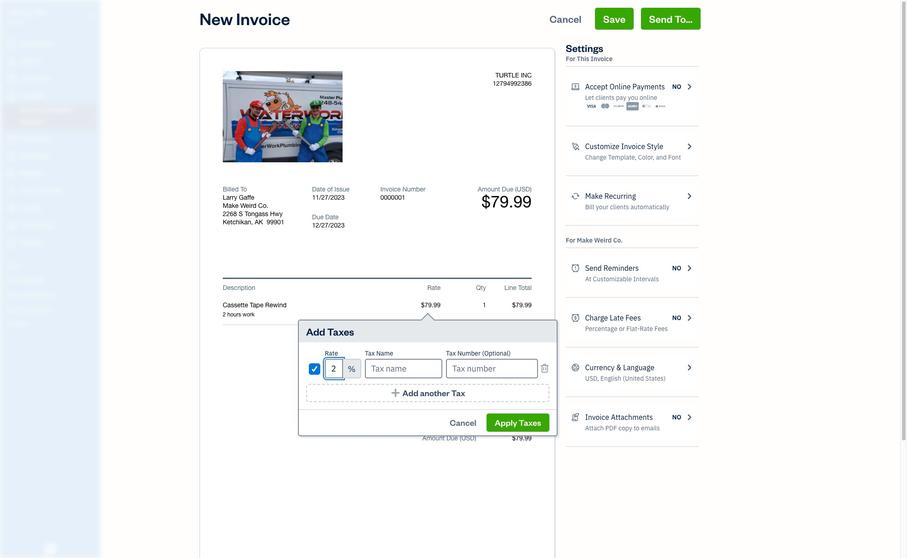 Task type: locate. For each thing, give the bounding box(es) containing it.
latefees image
[[572, 312, 580, 323]]

0 horizontal spatial usd
[[462, 435, 475, 442]]

taxes for add taxes
[[327, 325, 354, 338]]

no for invoice attachments
[[673, 413, 682, 421]]

fees
[[626, 313, 642, 322], [655, 325, 668, 333]]

0 horizontal spatial turtle
[[7, 8, 33, 17]]

0 vertical spatial co.
[[258, 202, 268, 209]]

0.00
[[520, 383, 532, 390], [520, 409, 532, 416]]

accept
[[586, 82, 608, 91]]

percentage or flat-rate fees
[[586, 325, 668, 333]]

turtle inc owner
[[7, 8, 48, 25]]

1 vertical spatial chevronright image
[[686, 263, 694, 274]]

add for add taxes
[[306, 325, 326, 338]]

send up at
[[586, 264, 602, 273]]

usd, english (united states)
[[586, 374, 666, 383]]

1 vertical spatial for
[[566, 236, 576, 244]]

send left the to...
[[650, 12, 673, 25]]

tax name
[[365, 349, 394, 357]]

attach
[[586, 424, 604, 432]]

0 horizontal spatial due
[[312, 213, 324, 221]]

settings
[[566, 41, 604, 54]]

at customizable intervals
[[586, 275, 660, 283]]

1 vertical spatial make
[[223, 202, 239, 209]]

0 horizontal spatial send
[[586, 264, 602, 273]]

for make weird co.
[[566, 236, 623, 244]]

0 vertical spatial date
[[312, 186, 326, 193]]

add down enter an item description text box
[[306, 325, 326, 338]]

0 vertical spatial weird
[[240, 202, 257, 209]]

delete tax image
[[540, 363, 550, 374]]

tax left the name
[[365, 349, 375, 357]]

1 horizontal spatial add
[[403, 388, 419, 398]]

1 vertical spatial inc
[[521, 72, 532, 79]]

1 vertical spatial number
[[458, 349, 481, 357]]

cancel up settings
[[550, 12, 582, 25]]

for inside settings for this invoice
[[566, 55, 576, 63]]

1 vertical spatial co.
[[614, 236, 623, 244]]

1 horizontal spatial taxes
[[519, 417, 542, 428]]

0 vertical spatial due
[[502, 186, 514, 193]]

2 vertical spatial rate
[[325, 349, 338, 357]]

total
[[519, 284, 532, 291], [463, 400, 477, 408]]

$79.99
[[482, 192, 532, 211], [513, 435, 532, 442]]

co. up reminders
[[614, 236, 623, 244]]

) inside 'amount due ( usd ) $79.99'
[[530, 186, 532, 193]]

tax for tax number (optional)
[[446, 349, 456, 357]]

0.00 up the 79.99 0.00
[[520, 383, 532, 390]]

rate right or
[[640, 325, 653, 333]]

cancel up amount due ( usd )
[[450, 417, 477, 428]]

turtle inside turtle inc 12794992386
[[496, 72, 519, 79]]

taxes down enter an item description text box
[[327, 325, 354, 338]]

online
[[610, 82, 631, 91]]

0 vertical spatial clients
[[596, 93, 615, 102]]

2 chevronright image from the top
[[686, 263, 694, 274]]

0 vertical spatial rate
[[428, 284, 441, 291]]

0 vertical spatial send
[[650, 12, 673, 25]]

tax number (optional)
[[446, 349, 511, 357]]

1 vertical spatial $79.99
[[513, 435, 532, 442]]

1 vertical spatial 0.00
[[520, 409, 532, 416]]

usd inside 'amount due ( usd ) $79.99'
[[517, 186, 530, 193]]

1 vertical spatial usd
[[462, 435, 475, 442]]

1 horizontal spatial cancel button
[[542, 8, 590, 30]]

1 horizontal spatial cancel
[[550, 12, 582, 25]]

no
[[673, 83, 682, 91], [673, 264, 682, 272], [673, 314, 682, 322], [673, 413, 682, 421]]

font
[[669, 153, 682, 161]]

tax inside button
[[452, 388, 466, 398]]

1 vertical spatial send
[[586, 264, 602, 273]]

total right "line"
[[519, 284, 532, 291]]

pay
[[617, 93, 627, 102]]

date up 12/27/2023
[[326, 213, 339, 221]]

cancel button up settings
[[542, 8, 590, 30]]

12794992386
[[493, 80, 532, 87]]

0 horizontal spatial (
[[460, 435, 462, 442]]

tax for tax name
[[365, 349, 375, 357]]

weird
[[240, 202, 257, 209], [595, 236, 612, 244]]

charge
[[586, 313, 609, 322]]

0 vertical spatial (
[[516, 186, 517, 193]]

0 vertical spatial amount
[[478, 186, 501, 193]]

1 horizontal spatial turtle
[[496, 72, 519, 79]]

(united
[[623, 374, 644, 383]]

payment image
[[6, 135, 17, 144]]

send inside button
[[650, 12, 673, 25]]

money image
[[6, 204, 17, 213]]

0 vertical spatial number
[[403, 186, 426, 193]]

0 horizontal spatial weird
[[240, 202, 257, 209]]

clients down recurring
[[611, 203, 630, 211]]

79.99 up the apply taxes
[[516, 400, 532, 408]]

hwy
[[270, 210, 283, 217]]

number for invoice
[[403, 186, 426, 193]]

cancel button for apply taxes
[[442, 414, 485, 432]]

add
[[306, 325, 326, 338], [403, 388, 419, 398]]

0 horizontal spatial total
[[463, 400, 477, 408]]

1 vertical spatial total
[[463, 400, 477, 408]]

fees up the flat-
[[626, 313, 642, 322]]

0 horizontal spatial co.
[[258, 202, 268, 209]]

at
[[586, 275, 592, 283]]

( for amount due ( usd )
[[460, 435, 462, 442]]

1 horizontal spatial )
[[530, 186, 532, 193]]

for
[[566, 55, 576, 63], [566, 236, 576, 244]]

2 vertical spatial amount
[[423, 435, 445, 442]]

1 vertical spatial fees
[[655, 325, 668, 333]]

1 no from the top
[[673, 83, 682, 91]]

your
[[596, 203, 609, 211]]

79.99 left delete tax image
[[516, 364, 532, 372]]

2 79.99 from the top
[[516, 400, 532, 408]]

3 no from the top
[[673, 314, 682, 322]]

add taxes
[[306, 325, 354, 338]]

expense image
[[6, 152, 17, 161]]

1 horizontal spatial rate
[[428, 284, 441, 291]]

copy
[[619, 424, 633, 432]]

cancel button up amount due ( usd )
[[442, 414, 485, 432]]

1 vertical spatial cancel
[[450, 417, 477, 428]]

0 horizontal spatial cancel
[[450, 417, 477, 428]]

3 chevronright image from the top
[[686, 312, 694, 323]]

0 vertical spatial cancel
[[550, 12, 582, 25]]

0 horizontal spatial fees
[[626, 313, 642, 322]]

no for send reminders
[[673, 264, 682, 272]]

tax down "subtotal"
[[467, 383, 477, 390]]

inc inside turtle inc owner
[[35, 8, 48, 17]]

0 vertical spatial usd
[[517, 186, 530, 193]]

settings for this invoice
[[566, 41, 613, 63]]

79.99 0.00
[[516, 400, 532, 416]]

invoice attachments
[[586, 413, 654, 422]]

due
[[502, 186, 514, 193], [312, 213, 324, 221], [447, 435, 458, 442]]

Tax number text field
[[446, 359, 539, 378]]

chevronright image
[[686, 81, 694, 92], [686, 141, 694, 152], [686, 362, 694, 373], [686, 412, 694, 423]]

invoice
[[236, 8, 290, 29], [591, 55, 613, 63], [622, 142, 646, 151], [381, 186, 401, 193], [586, 413, 610, 422]]

1 horizontal spatial co.
[[614, 236, 623, 244]]

tax
[[365, 349, 375, 357], [446, 349, 456, 357], [467, 383, 477, 390], [452, 388, 466, 398]]

inc
[[35, 8, 48, 17], [521, 72, 532, 79]]

4 no from the top
[[673, 413, 682, 421]]

1 vertical spatial turtle
[[496, 72, 519, 79]]

chart image
[[6, 221, 17, 230]]

0 vertical spatial turtle
[[7, 8, 33, 17]]

for up latereminders 'icon'
[[566, 236, 576, 244]]

change
[[586, 153, 607, 161]]

and
[[657, 153, 667, 161]]

inc for turtle inc 12794992386
[[521, 72, 532, 79]]

due inside 'amount due ( usd ) $79.99'
[[502, 186, 514, 193]]

due date 12/27/2023
[[312, 213, 345, 229]]

2 horizontal spatial rate
[[640, 325, 653, 333]]

( inside 'amount due ( usd ) $79.99'
[[516, 186, 517, 193]]

you
[[628, 93, 639, 102]]

description
[[223, 284, 255, 291]]

main element
[[0, 0, 123, 558]]

weird up send reminders
[[595, 236, 612, 244]]

amount for amount due ( usd ) $79.99
[[478, 186, 501, 193]]

0 vertical spatial for
[[566, 55, 576, 63]]

2 0.00 from the top
[[520, 409, 532, 416]]

turtle
[[7, 8, 33, 17], [496, 72, 519, 79]]

tax up "subtotal"
[[446, 349, 456, 357]]

0 vertical spatial add
[[306, 325, 326, 338]]

0 horizontal spatial number
[[403, 186, 426, 193]]

amount for amount due ( usd )
[[423, 435, 445, 442]]

1 vertical spatial due
[[312, 213, 324, 221]]

rate
[[428, 284, 441, 291], [640, 325, 653, 333], [325, 349, 338, 357]]

(
[[516, 186, 517, 193], [460, 435, 462, 442]]

1 horizontal spatial weird
[[595, 236, 612, 244]]

79.99 for 79.99 0.00
[[516, 400, 532, 408]]

1 horizontal spatial inc
[[521, 72, 532, 79]]

0 horizontal spatial )
[[475, 435, 477, 442]]

states)
[[646, 374, 666, 383]]

amount inside 'amount due ( usd ) $79.99'
[[478, 186, 501, 193]]

flat-
[[627, 325, 640, 333]]

rate for tax number (optional)
[[325, 349, 338, 357]]

or
[[620, 325, 625, 333]]

2268
[[223, 210, 237, 217]]

total inside the total amount paid
[[463, 400, 477, 408]]

1 vertical spatial date
[[326, 213, 339, 221]]

) left refresh icon
[[530, 186, 532, 193]]

1 horizontal spatial usd
[[517, 186, 530, 193]]

(optional)
[[483, 349, 511, 357]]

send
[[650, 12, 673, 25], [586, 264, 602, 273]]

0 vertical spatial fees
[[626, 313, 642, 322]]

number for tax
[[458, 349, 481, 357]]

delete image
[[262, 113, 305, 122]]

1 79.99 from the top
[[516, 364, 532, 372]]

0 vertical spatial cancel button
[[542, 8, 590, 30]]

Item Quantity text field
[[473, 301, 487, 309]]

make inside billed to larry gaffe make weird co. 2268 s tongass hwy ketchikan, ak  99901
[[223, 202, 239, 209]]

) down paid
[[475, 435, 477, 442]]

online
[[640, 93, 658, 102]]

date
[[312, 186, 326, 193], [326, 213, 339, 221]]

check image
[[311, 364, 319, 373]]

Tax Rate (Percentage) text field
[[325, 359, 343, 378]]

invoice image
[[6, 92, 17, 101]]

rate up the item rate (usd) text box
[[428, 284, 441, 291]]

1 vertical spatial add
[[403, 388, 419, 398]]

) for amount due ( usd )
[[475, 435, 477, 442]]

weird down gaffe
[[240, 202, 257, 209]]

due inside due date 12/27/2023
[[312, 213, 324, 221]]

cancel button for save
[[542, 8, 590, 30]]

0 vertical spatial )
[[530, 186, 532, 193]]

2 horizontal spatial due
[[502, 186, 514, 193]]

bank image
[[655, 102, 667, 111]]

1 horizontal spatial number
[[458, 349, 481, 357]]

2 vertical spatial due
[[447, 435, 458, 442]]

1 vertical spatial taxes
[[519, 417, 542, 428]]

1 horizontal spatial total
[[519, 284, 532, 291]]

subtotal
[[453, 364, 477, 372]]

team members image
[[7, 276, 98, 284]]

new invoice
[[200, 8, 290, 29]]

number up enter an invoice # "text field"
[[403, 186, 426, 193]]

0 horizontal spatial rate
[[325, 349, 338, 357]]

date left of
[[312, 186, 326, 193]]

0 vertical spatial inc
[[35, 8, 48, 17]]

automatically
[[631, 203, 670, 211]]

0 horizontal spatial cancel button
[[442, 414, 485, 432]]

make up bill
[[586, 192, 603, 201]]

make up latereminders 'icon'
[[577, 236, 593, 244]]

apple pay image
[[641, 102, 653, 111]]

issue
[[335, 186, 350, 193]]

due for amount due ( usd ) $79.99
[[502, 186, 514, 193]]

for left this
[[566, 55, 576, 63]]

tax up the total amount paid
[[452, 388, 466, 398]]

cancel for apply taxes
[[450, 417, 477, 428]]

1 vertical spatial cancel button
[[442, 414, 485, 432]]

0 horizontal spatial taxes
[[327, 325, 354, 338]]

0.00 up the apply taxes
[[520, 409, 532, 416]]

add right plus icon
[[403, 388, 419, 398]]

0 vertical spatial 0.00
[[520, 383, 532, 390]]

taxes down the 79.99 0.00
[[519, 417, 542, 428]]

make
[[586, 192, 603, 201], [223, 202, 239, 209], [577, 236, 593, 244]]

chevronright image for charge late fees
[[686, 312, 694, 323]]

add inside button
[[403, 388, 419, 398]]

billed
[[223, 186, 239, 193]]

name
[[377, 349, 394, 357]]

bill your clients automatically
[[586, 203, 670, 211]]

chevronright image
[[686, 191, 694, 202], [686, 263, 694, 274], [686, 312, 694, 323]]

1 for from the top
[[566, 55, 576, 63]]

delete
[[262, 113, 283, 122]]

amount due ( usd ) $79.99
[[478, 186, 532, 211]]

number up "subtotal"
[[458, 349, 481, 357]]

recurring
[[605, 192, 636, 201]]

co. up tongass
[[258, 202, 268, 209]]

1 horizontal spatial send
[[650, 12, 673, 25]]

owner
[[7, 18, 24, 25]]

0 horizontal spatial add
[[306, 325, 326, 338]]

turtle up owner
[[7, 8, 33, 17]]

paintbrush image
[[572, 141, 580, 152]]

clients down accept
[[596, 93, 615, 102]]

0.00 inside the 79.99 0.00
[[520, 409, 532, 416]]

2 vertical spatial chevronright image
[[686, 312, 694, 323]]

1 horizontal spatial due
[[447, 435, 458, 442]]

plus image
[[391, 388, 401, 398]]

0 vertical spatial $79.99
[[482, 192, 532, 211]]

freshbooks image
[[43, 544, 57, 554]]

1 horizontal spatial (
[[516, 186, 517, 193]]

turtle inside turtle inc owner
[[7, 8, 33, 17]]

make down larry in the left of the page
[[223, 202, 239, 209]]

fees right the flat-
[[655, 325, 668, 333]]

3 chevronright image from the top
[[686, 362, 694, 373]]

rate up tax rate (percentage) text field
[[325, 349, 338, 357]]

total up paid
[[463, 400, 477, 408]]

image
[[285, 113, 305, 122]]

1 vertical spatial amount
[[440, 410, 462, 418]]

0 horizontal spatial inc
[[35, 8, 48, 17]]

Enter an Item Description text field
[[223, 311, 395, 318]]

2 no from the top
[[673, 264, 682, 272]]

1 vertical spatial )
[[475, 435, 477, 442]]

customize
[[586, 142, 620, 151]]

customize invoice style
[[586, 142, 664, 151]]

1 vertical spatial rate
[[640, 325, 653, 333]]

turtle up 12794992386 at top
[[496, 72, 519, 79]]

taxes inside button
[[519, 417, 542, 428]]

79.99
[[516, 364, 532, 372], [516, 400, 532, 408]]

Line Total (USD) text field
[[512, 301, 532, 309]]

mastercard image
[[599, 102, 612, 111]]

Tax name text field
[[365, 359, 443, 378]]

inc inside turtle inc 12794992386
[[521, 72, 532, 79]]

0 vertical spatial chevronright image
[[686, 191, 694, 202]]

cancel
[[550, 12, 582, 25], [450, 417, 477, 428]]

0 vertical spatial taxes
[[327, 325, 354, 338]]

chevronright image for send reminders
[[686, 263, 694, 274]]

1 vertical spatial (
[[460, 435, 462, 442]]

onlinesales image
[[572, 81, 580, 92]]

1 vertical spatial 79.99
[[516, 400, 532, 408]]

0 vertical spatial 79.99
[[516, 364, 532, 372]]

amount
[[478, 186, 501, 193], [440, 410, 462, 418], [423, 435, 445, 442]]



Task type: describe. For each thing, give the bounding box(es) containing it.
intervals
[[634, 275, 660, 283]]

send for send reminders
[[586, 264, 602, 273]]

currency & language
[[586, 363, 655, 372]]

accept online payments
[[586, 82, 666, 91]]

1 0.00 from the top
[[520, 383, 532, 390]]

add another tax
[[403, 388, 466, 398]]

$79.99 inside 'amount due ( usd ) $79.99'
[[482, 192, 532, 211]]

project image
[[6, 169, 17, 178]]

reminders
[[604, 264, 639, 273]]

to
[[241, 186, 247, 193]]

this
[[577, 55, 590, 63]]

no for accept online payments
[[673, 83, 682, 91]]

invoice number
[[381, 186, 426, 193]]

discover image
[[613, 102, 626, 111]]

line
[[505, 284, 517, 291]]

qty
[[476, 284, 487, 291]]

) for amount due ( usd ) $79.99
[[530, 186, 532, 193]]

save
[[604, 12, 626, 25]]

color,
[[639, 153, 655, 161]]

to
[[634, 424, 640, 432]]

12/27/2023 button
[[312, 221, 367, 229]]

settings image
[[7, 320, 98, 327]]

apply taxes
[[495, 417, 542, 428]]

refresh image
[[572, 191, 580, 202]]

tax for tax
[[467, 383, 477, 390]]

billed to larry gaffe make weird co. 2268 s tongass hwy ketchikan, ak  99901
[[223, 186, 285, 226]]

send to...
[[650, 12, 693, 25]]

language
[[624, 363, 655, 372]]

estimate image
[[6, 74, 17, 83]]

no for charge late fees
[[673, 314, 682, 322]]

bank connections image
[[7, 306, 98, 313]]

weird inside billed to larry gaffe make weird co. 2268 s tongass hwy ketchikan, ak  99901
[[240, 202, 257, 209]]

0 vertical spatial make
[[586, 192, 603, 201]]

turtle for turtle inc owner
[[7, 8, 33, 17]]

late
[[610, 313, 624, 322]]

amount due ( usd )
[[423, 435, 477, 442]]

usd,
[[586, 374, 600, 383]]

&
[[617, 363, 622, 372]]

line total
[[505, 284, 532, 291]]

( for amount due ( usd ) $79.99
[[516, 186, 517, 193]]

currencyandlanguage image
[[572, 362, 580, 373]]

s
[[239, 210, 243, 217]]

english
[[601, 374, 622, 383]]

turtle for turtle inc 12794992386
[[496, 72, 519, 79]]

1 vertical spatial weird
[[595, 236, 612, 244]]

Enter an Item Name text field
[[223, 301, 395, 309]]

paid
[[464, 410, 477, 418]]

visa image
[[586, 102, 598, 111]]

12/27/2023
[[312, 222, 345, 229]]

send to... button
[[641, 8, 701, 30]]

apps image
[[7, 262, 98, 269]]

style
[[647, 142, 664, 151]]

1 chevronright image from the top
[[686, 191, 694, 202]]

79.99 for 79.99
[[516, 364, 532, 372]]

larry
[[223, 194, 237, 201]]

customizable
[[593, 275, 632, 283]]

change template, color, and font
[[586, 153, 682, 161]]

attach pdf copy to emails
[[586, 424, 660, 432]]

2 vertical spatial make
[[577, 236, 593, 244]]

let clients pay you online
[[586, 93, 658, 102]]

99901
[[267, 218, 285, 226]]

american express image
[[627, 102, 639, 111]]

percentage
[[586, 325, 618, 333]]

report image
[[6, 238, 17, 248]]

turtle inc 12794992386
[[493, 72, 532, 87]]

1 chevronright image from the top
[[686, 81, 694, 92]]

amount inside the total amount paid
[[440, 410, 462, 418]]

client image
[[6, 57, 17, 66]]

invoice inside settings for this invoice
[[591, 55, 613, 63]]

payments
[[633, 82, 666, 91]]

co. inside billed to larry gaffe make weird co. 2268 s tongass hwy ketchikan, ak  99901
[[258, 202, 268, 209]]

new
[[200, 8, 233, 29]]

usd for amount due ( usd ) $79.99
[[517, 186, 530, 193]]

pdf
[[606, 424, 618, 432]]

send for send to...
[[650, 12, 673, 25]]

total amount paid
[[440, 400, 477, 418]]

inc for turtle inc owner
[[35, 8, 48, 17]]

date inside due date 12/27/2023
[[326, 213, 339, 221]]

add for add another tax
[[403, 388, 419, 398]]

items and services image
[[7, 291, 98, 298]]

to...
[[675, 12, 693, 25]]

0 vertical spatial total
[[519, 284, 532, 291]]

1 horizontal spatial fees
[[655, 325, 668, 333]]

make recurring
[[586, 192, 636, 201]]

date of issue
[[312, 186, 350, 193]]

due for amount due ( usd )
[[447, 435, 458, 442]]

bill
[[586, 203, 595, 211]]

template,
[[609, 153, 637, 161]]

2 for from the top
[[566, 236, 576, 244]]

cancel for save
[[550, 12, 582, 25]]

2 chevronright image from the top
[[686, 141, 694, 152]]

apply taxes button
[[487, 414, 550, 432]]

emails
[[642, 424, 660, 432]]

another
[[420, 388, 450, 398]]

dashboard image
[[6, 40, 17, 49]]

rate for line total
[[428, 284, 441, 291]]

send reminders
[[586, 264, 639, 273]]

ketchikan,
[[223, 218, 253, 226]]

timer image
[[6, 186, 17, 196]]

Issue date in MM/DD/YYYY format text field
[[312, 194, 367, 201]]

let
[[586, 93, 595, 102]]

Item Rate (USD) text field
[[421, 301, 441, 309]]

usd for amount due ( usd )
[[462, 435, 475, 442]]

Enter an Invoice # text field
[[381, 194, 406, 201]]

taxes for apply taxes
[[519, 417, 542, 428]]

add another tax button
[[306, 384, 550, 402]]

1 vertical spatial clients
[[611, 203, 630, 211]]

4 chevronright image from the top
[[686, 412, 694, 423]]

tongass
[[245, 210, 269, 217]]

latereminders image
[[572, 263, 580, 274]]

gaffe
[[239, 194, 255, 201]]

save button
[[596, 8, 634, 30]]

of
[[327, 186, 333, 193]]

invoices image
[[572, 412, 580, 423]]

currency
[[586, 363, 615, 372]]



Task type: vqa. For each thing, say whether or not it's contained in the screenshot.
(
yes



